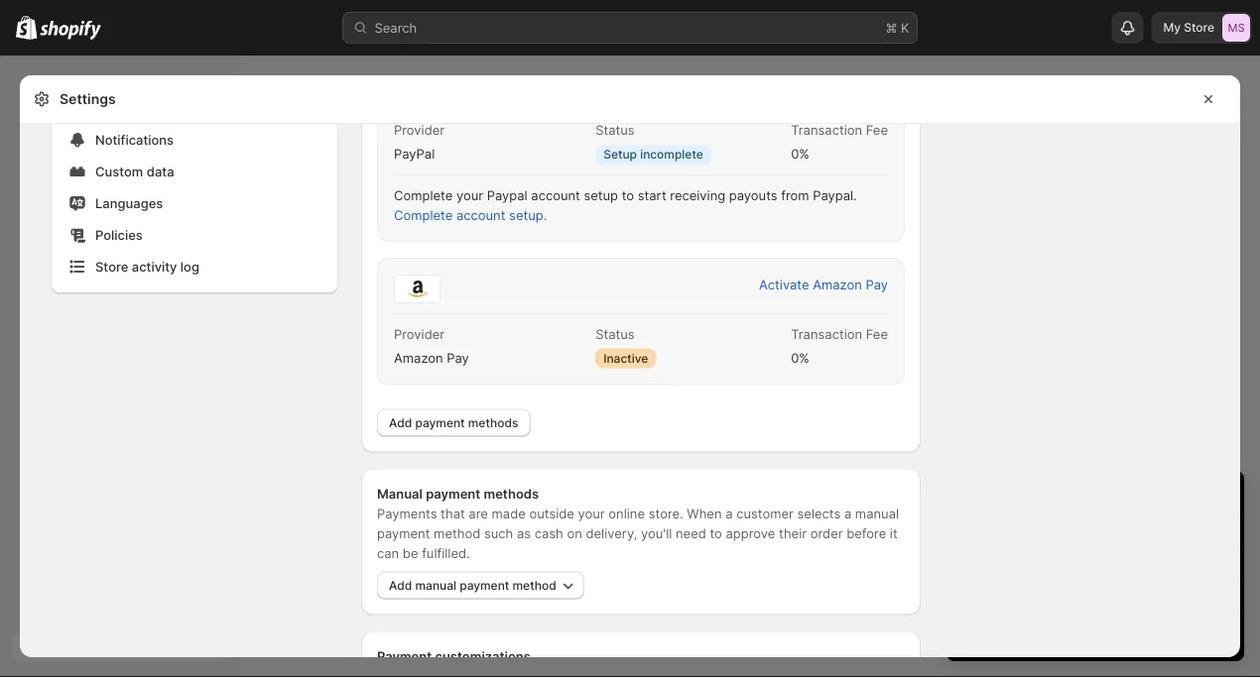 Task type: vqa. For each thing, say whether or not it's contained in the screenshot.
Enter Time text field
no



Task type: locate. For each thing, give the bounding box(es) containing it.
1 vertical spatial transaction
[[791, 326, 862, 342]]

1 vertical spatial transaction fee 0%
[[791, 326, 888, 366]]

1 status from the top
[[595, 123, 635, 138]]

payment down payments
[[377, 526, 430, 542]]

you'll
[[641, 526, 672, 542]]

0%
[[791, 146, 809, 162], [791, 350, 809, 366]]

transaction for provider paypal
[[791, 123, 862, 138]]

1 vertical spatial 0%
[[791, 350, 809, 366]]

2 complete from the top
[[394, 207, 453, 223]]

provider for paypal
[[394, 123, 445, 138]]

fulfilled.
[[422, 546, 470, 562]]

1 vertical spatial store
[[95, 259, 128, 274]]

0 vertical spatial manual
[[855, 506, 899, 522]]

setup.
[[509, 207, 547, 223]]

to down when
[[710, 526, 722, 542]]

2 transaction from the top
[[791, 326, 862, 342]]

1 vertical spatial amazon
[[394, 350, 443, 366]]

0 vertical spatial store
[[1184, 20, 1214, 35]]

0 vertical spatial account
[[531, 188, 580, 203]]

account
[[531, 188, 580, 203], [456, 207, 505, 223]]

need
[[676, 526, 706, 542]]

0 vertical spatial transaction fee 0%
[[791, 123, 888, 162]]

0 vertical spatial provider
[[394, 123, 445, 138]]

activate amazon pay button
[[747, 271, 900, 299]]

method down that
[[434, 526, 481, 542]]

2 a from the left
[[844, 506, 851, 522]]

add down be
[[389, 578, 412, 593]]

complete
[[394, 188, 453, 203], [394, 207, 453, 223]]

1 add from the top
[[389, 416, 412, 430]]

complete account setup. link
[[382, 201, 559, 229]]

fee for provider amazon pay
[[866, 326, 888, 342]]

0 horizontal spatial store
[[95, 259, 128, 274]]

provider
[[394, 123, 445, 138], [394, 326, 445, 342]]

0 vertical spatial to
[[622, 188, 634, 203]]

languages link
[[63, 189, 325, 217]]

status up setup
[[595, 123, 635, 138]]

transaction fee 0% up paypal. in the top of the page
[[791, 123, 888, 162]]

1 vertical spatial manual
[[415, 578, 456, 593]]

to
[[622, 188, 634, 203], [710, 526, 722, 542]]

your inside complete your paypal account setup to start receiving payouts from paypal. complete account setup.
[[456, 188, 483, 203]]

activate amazon pay
[[759, 277, 888, 292]]

0 horizontal spatial account
[[456, 207, 505, 223]]

provider paypal
[[394, 123, 445, 162]]

provider inside "provider amazon pay"
[[394, 326, 445, 342]]

0 vertical spatial 0%
[[791, 146, 809, 162]]

1 vertical spatial your
[[578, 506, 605, 522]]

my
[[1163, 20, 1181, 35]]

amazon inside button
[[813, 277, 862, 292]]

dialog
[[1248, 75, 1260, 678]]

before
[[847, 526, 886, 542]]

pay right activate
[[866, 277, 888, 292]]

0 horizontal spatial method
[[434, 526, 481, 542]]

amazon
[[813, 277, 862, 292], [394, 350, 443, 366]]

pay
[[866, 277, 888, 292], [447, 350, 469, 366]]

a right when
[[725, 506, 733, 522]]

0 vertical spatial your
[[456, 188, 483, 203]]

languages
[[95, 195, 163, 211]]

manual inside manual payment methods payments that are made outside your online store. when a customer selects a manual payment method such as cash on delivery, you'll need to approve their order before it can be fulfilled.
[[855, 506, 899, 522]]

fee for provider paypal
[[866, 123, 888, 138]]

2 provider from the top
[[394, 326, 445, 342]]

payment up that
[[426, 487, 480, 502]]

0 vertical spatial complete
[[394, 188, 453, 203]]

0 horizontal spatial manual
[[415, 578, 456, 593]]

delivery,
[[586, 526, 637, 542]]

amazon inside "provider amazon pay"
[[394, 350, 443, 366]]

0 vertical spatial status
[[595, 123, 635, 138]]

add inside dropdown button
[[389, 578, 412, 593]]

method inside add manual payment method dropdown button
[[512, 578, 556, 593]]

a up before
[[844, 506, 851, 522]]

add
[[389, 416, 412, 430], [389, 578, 412, 593]]

methods up made
[[484, 487, 539, 502]]

1 vertical spatial fee
[[866, 326, 888, 342]]

payment customizations
[[377, 649, 531, 665]]

your up "on"
[[578, 506, 605, 522]]

your inside manual payment methods payments that are made outside your online store. when a customer selects a manual payment method such as cash on delivery, you'll need to approve their order before it can be fulfilled.
[[578, 506, 605, 522]]

transaction fee 0%
[[791, 123, 888, 162], [791, 326, 888, 366]]

2 transaction fee 0% from the top
[[791, 326, 888, 366]]

1 horizontal spatial pay
[[866, 277, 888, 292]]

from
[[781, 188, 809, 203]]

your left paypal on the top of page
[[456, 188, 483, 203]]

transaction down activate amazon pay button
[[791, 326, 862, 342]]

pay inside activate amazon pay button
[[866, 277, 888, 292]]

3 days left in your trial element
[[947, 523, 1244, 662]]

1 vertical spatial add
[[389, 578, 412, 593]]

be
[[403, 546, 418, 562]]

their
[[779, 526, 807, 542]]

1 0% from the top
[[791, 146, 809, 162]]

customer
[[736, 506, 794, 522]]

pay up add payment methods
[[447, 350, 469, 366]]

status
[[595, 123, 635, 138], [595, 326, 635, 342]]

my store
[[1163, 20, 1214, 35]]

my store image
[[1222, 14, 1250, 42]]

0 vertical spatial methods
[[468, 416, 518, 430]]

pay inside "provider amazon pay"
[[447, 350, 469, 366]]

methods up the are at the bottom left of the page
[[468, 416, 518, 430]]

1 vertical spatial status
[[595, 326, 635, 342]]

method
[[434, 526, 481, 542], [512, 578, 556, 593]]

1 horizontal spatial store
[[1184, 20, 1214, 35]]

0 vertical spatial add
[[389, 416, 412, 430]]

status up inactive
[[595, 326, 635, 342]]

0 horizontal spatial your
[[456, 188, 483, 203]]

transaction fee 0% for provider amazon pay
[[791, 326, 888, 366]]

transaction
[[791, 123, 862, 138], [791, 326, 862, 342]]

inactive
[[603, 351, 648, 366]]

custom data
[[95, 164, 174, 179]]

1 vertical spatial pay
[[447, 350, 469, 366]]

1 vertical spatial account
[[456, 207, 505, 223]]

manual
[[855, 506, 899, 522], [415, 578, 456, 593]]

methods
[[468, 416, 518, 430], [484, 487, 539, 502]]

start
[[638, 188, 666, 203]]

fee
[[866, 123, 888, 138], [866, 326, 888, 342]]

transaction fee 0% for provider paypal
[[791, 123, 888, 162]]

transaction fee 0% down activate amazon pay button
[[791, 326, 888, 366]]

paypal.
[[813, 188, 857, 203]]

0 vertical spatial transaction
[[791, 123, 862, 138]]

1 vertical spatial to
[[710, 526, 722, 542]]

shopify image
[[16, 15, 37, 39], [40, 20, 101, 40]]

2 0% from the top
[[791, 350, 809, 366]]

methods inside manual payment methods payments that are made outside your online store. when a customer selects a manual payment method such as cash on delivery, you'll need to approve their order before it can be fulfilled.
[[484, 487, 539, 502]]

manual down fulfilled.
[[415, 578, 456, 593]]

1 horizontal spatial method
[[512, 578, 556, 593]]

status setup incomplete
[[595, 123, 703, 162]]

status for provider paypal
[[595, 123, 635, 138]]

1 horizontal spatial to
[[710, 526, 722, 542]]

amazon right activate
[[813, 277, 862, 292]]

manual inside dropdown button
[[415, 578, 456, 593]]

made
[[492, 506, 526, 522]]

to inside manual payment methods payments that are made outside your online store. when a customer selects a manual payment method such as cash on delivery, you'll need to approve their order before it can be fulfilled.
[[710, 526, 722, 542]]

method inside manual payment methods payments that are made outside your online store. when a customer selects a manual payment method such as cash on delivery, you'll need to approve their order before it can be fulfilled.
[[434, 526, 481, 542]]

1 horizontal spatial manual
[[855, 506, 899, 522]]

k
[[901, 20, 909, 35]]

manual up before
[[855, 506, 899, 522]]

0 horizontal spatial to
[[622, 188, 634, 203]]

payments
[[377, 506, 437, 522]]

0 horizontal spatial amazon
[[394, 350, 443, 366]]

0 vertical spatial amazon
[[813, 277, 862, 292]]

0% down activate
[[791, 350, 809, 366]]

payment down fulfilled.
[[460, 578, 509, 593]]

0 horizontal spatial a
[[725, 506, 733, 522]]

store down "policies"
[[95, 259, 128, 274]]

1 vertical spatial provider
[[394, 326, 445, 342]]

1 vertical spatial methods
[[484, 487, 539, 502]]

store right "my"
[[1184, 20, 1214, 35]]

1 horizontal spatial a
[[844, 506, 851, 522]]

0 vertical spatial method
[[434, 526, 481, 542]]

account down paypal on the top of page
[[456, 207, 505, 223]]

your
[[456, 188, 483, 203], [578, 506, 605, 522]]

2 fee from the top
[[866, 326, 888, 342]]

status inside status inactive
[[595, 326, 635, 342]]

2 add from the top
[[389, 578, 412, 593]]

to left start
[[622, 188, 634, 203]]

setup
[[584, 188, 618, 203]]

such
[[484, 526, 513, 542]]

store.
[[649, 506, 683, 522]]

1 fee from the top
[[866, 123, 888, 138]]

2 status from the top
[[595, 326, 635, 342]]

provider for amazon
[[394, 326, 445, 342]]

provider up paypal
[[394, 123, 445, 138]]

status for provider amazon pay
[[595, 326, 635, 342]]

provider down amazon pay icon
[[394, 326, 445, 342]]

payment
[[415, 416, 465, 430], [426, 487, 480, 502], [377, 526, 430, 542], [460, 578, 509, 593]]

status inactive
[[595, 326, 648, 366]]

0 horizontal spatial pay
[[447, 350, 469, 366]]

that
[[441, 506, 465, 522]]

paypal
[[487, 188, 527, 203]]

0 vertical spatial fee
[[866, 123, 888, 138]]

a
[[725, 506, 733, 522], [844, 506, 851, 522]]

0 vertical spatial pay
[[866, 277, 888, 292]]

status inside "status setup incomplete"
[[595, 123, 635, 138]]

add up manual
[[389, 416, 412, 430]]

paypal
[[394, 146, 435, 162]]

1 horizontal spatial account
[[531, 188, 580, 203]]

1 vertical spatial method
[[512, 578, 556, 593]]

add manual payment method
[[389, 578, 556, 593]]

1 transaction fee 0% from the top
[[791, 123, 888, 162]]

add payment methods
[[389, 416, 518, 430]]

methods for manual
[[484, 487, 539, 502]]

1 transaction from the top
[[791, 123, 862, 138]]

transaction up paypal. in the top of the page
[[791, 123, 862, 138]]

1 complete from the top
[[394, 188, 453, 203]]

store
[[1184, 20, 1214, 35], [95, 259, 128, 274]]

payment down "provider amazon pay" in the left of the page
[[415, 416, 465, 430]]

0% up "from"
[[791, 146, 809, 162]]

1 horizontal spatial your
[[578, 506, 605, 522]]

receiving
[[670, 188, 725, 203]]

store activity log link
[[63, 253, 325, 281]]

amazon down amazon pay icon
[[394, 350, 443, 366]]

1 vertical spatial complete
[[394, 207, 453, 223]]

notifications
[[95, 132, 174, 147]]

1 provider from the top
[[394, 123, 445, 138]]

account up setup.
[[531, 188, 580, 203]]

transaction for provider amazon pay
[[791, 326, 862, 342]]

1 horizontal spatial amazon
[[813, 277, 862, 292]]

method down as
[[512, 578, 556, 593]]



Task type: describe. For each thing, give the bounding box(es) containing it.
⌘
[[885, 20, 897, 35]]

1 horizontal spatial shopify image
[[40, 20, 101, 40]]

settings
[[60, 91, 116, 108]]

payouts
[[729, 188, 777, 203]]

customizations
[[435, 649, 531, 665]]

can
[[377, 546, 399, 562]]

1 a from the left
[[725, 506, 733, 522]]

complete your paypal account setup to start receiving payouts from paypal. complete account setup.
[[394, 188, 857, 223]]

manual
[[377, 487, 423, 502]]

0 horizontal spatial shopify image
[[16, 15, 37, 39]]

pay for activate amazon pay
[[866, 277, 888, 292]]

online
[[609, 506, 645, 522]]

setup
[[603, 147, 637, 162]]

to inside complete your paypal account setup to start receiving payouts from paypal. complete account setup.
[[622, 188, 634, 203]]

0% for provider amazon pay
[[791, 350, 809, 366]]

selects
[[797, 506, 841, 522]]

amazon pay image
[[394, 275, 441, 304]]

provider amazon pay
[[394, 326, 469, 366]]

add manual payment method button
[[377, 572, 584, 600]]

payment inside add payment methods link
[[415, 416, 465, 430]]

policies
[[95, 227, 143, 243]]

policies link
[[63, 221, 325, 249]]

store inside store activity log link
[[95, 259, 128, 274]]

amazon for activate
[[813, 277, 862, 292]]

0% for provider paypal
[[791, 146, 809, 162]]

approve
[[726, 526, 775, 542]]

store activity log
[[95, 259, 199, 274]]

payment
[[377, 649, 432, 665]]

custom data link
[[63, 158, 325, 186]]

data
[[147, 164, 174, 179]]

when
[[687, 506, 722, 522]]

add payment methods link
[[377, 409, 530, 437]]

⌘ k
[[885, 20, 909, 35]]

are
[[469, 506, 488, 522]]

pay for provider amazon pay
[[447, 350, 469, 366]]

amazon for provider
[[394, 350, 443, 366]]

manual payment methods payments that are made outside your online store. when a customer selects a manual payment method such as cash on delivery, you'll need to approve their order before it can be fulfilled.
[[377, 487, 899, 562]]

activity
[[132, 259, 177, 274]]

methods for add
[[468, 416, 518, 430]]

it
[[890, 526, 898, 542]]

outside
[[529, 506, 574, 522]]

add for add payment methods
[[389, 416, 412, 430]]

custom
[[95, 164, 143, 179]]

add for add manual payment method
[[389, 578, 412, 593]]

notifications link
[[63, 126, 325, 154]]

cash
[[534, 526, 563, 542]]

log
[[180, 259, 199, 274]]

as
[[517, 526, 531, 542]]

incomplete
[[640, 147, 703, 162]]

order
[[810, 526, 843, 542]]

settings dialog
[[20, 0, 1240, 678]]

search
[[375, 20, 417, 35]]

payment inside add manual payment method dropdown button
[[460, 578, 509, 593]]

on
[[567, 526, 582, 542]]

activate
[[759, 277, 809, 292]]



